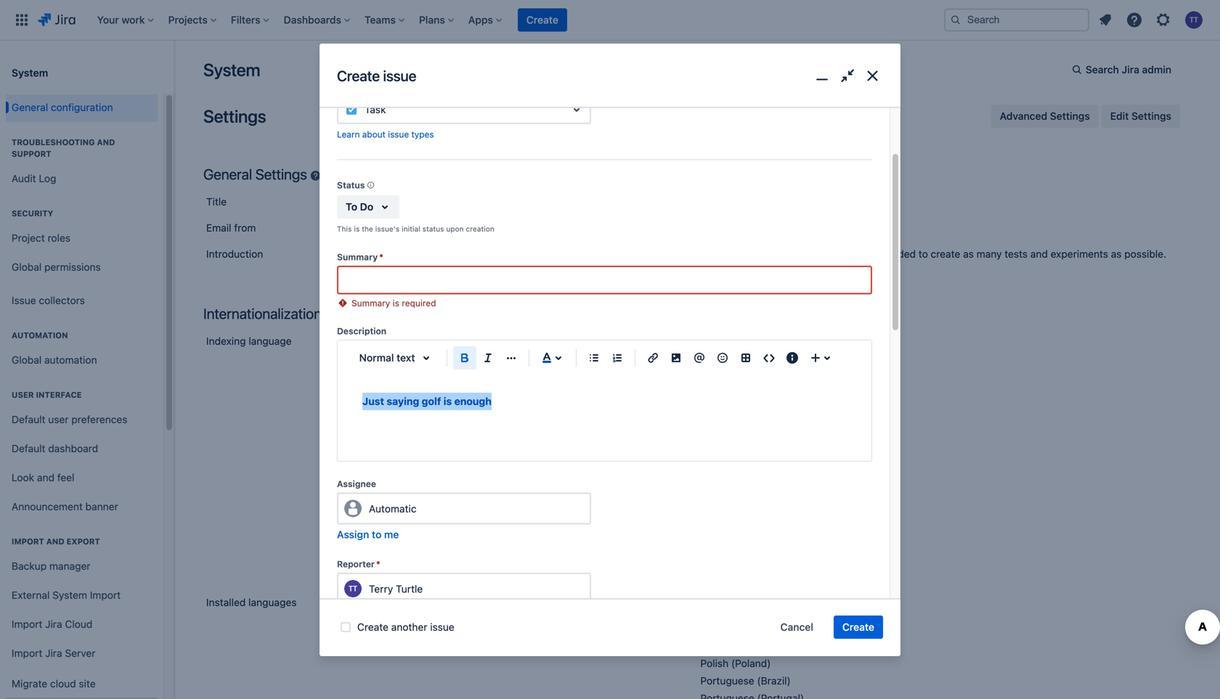 Task type: vqa. For each thing, say whether or not it's contained in the screenshot.
languages
yes



Task type: locate. For each thing, give the bounding box(es) containing it.
default
[[12, 414, 45, 426], [12, 443, 45, 455]]

the
[[362, 225, 373, 233]]

0 horizontal spatial to
[[372, 529, 382, 541]]

jira left 'an'
[[723, 248, 740, 260]]

* for reporter *
[[376, 560, 380, 570]]

1 vertical spatial summary
[[352, 298, 390, 309]]

jira left server
[[45, 648, 62, 660]]

and inside the import and export heading
[[46, 537, 64, 547]]

jira image
[[38, 11, 75, 29], [38, 11, 75, 29]]

search jira admin
[[1086, 64, 1172, 76]]

table image
[[737, 350, 755, 367]]

1 horizontal spatial settings
[[1050, 110, 1090, 122]]

issue up task
[[383, 67, 417, 84]]

just saying golf is enough
[[362, 396, 492, 408]]

and down configuration at the top left
[[97, 138, 115, 147]]

1 vertical spatial english
[[701, 449, 734, 461]]

summary for summary is required
[[352, 298, 390, 309]]

cloud
[[65, 619, 92, 631]]

settings for advanced settings
[[1050, 110, 1090, 122]]

to left me
[[372, 529, 382, 541]]

global
[[12, 261, 42, 273], [12, 354, 42, 366]]

automatic
[[369, 503, 417, 515]]

site
[[79, 678, 96, 690]]

1 horizontal spatial this
[[701, 248, 720, 260]]

1 as from the left
[[963, 248, 974, 260]]

advanced settings
[[1000, 110, 1090, 122]]

bullet list ⌘⇧8 image
[[586, 350, 603, 367]]

jira for server
[[45, 648, 62, 660]]

1 default from the top
[[12, 414, 45, 426]]

summary right 'error' icon
[[352, 298, 390, 309]]

0 vertical spatial this
[[337, 225, 352, 233]]

installed
[[206, 597, 246, 609]]

english up emoji 'icon' at right
[[701, 335, 734, 347]]

import
[[12, 537, 44, 547], [90, 590, 121, 602], [12, 619, 42, 631], [12, 648, 42, 660]]

english for english - aggressive stemming
[[701, 335, 734, 347]]

and for troubleshooting and support
[[97, 138, 115, 147]]

board
[[743, 248, 770, 260], [845, 248, 872, 260]]

0 horizontal spatial this
[[337, 225, 352, 233]]

types
[[411, 129, 434, 139]]

2 global from the top
[[12, 354, 42, 366]]

english left the (united
[[701, 449, 734, 461]]

to left create at the right of the page
[[919, 248, 928, 260]]

* right reporter
[[376, 560, 380, 570]]

task
[[365, 103, 386, 115]]

0 horizontal spatial as
[[963, 248, 974, 260]]

issue
[[12, 295, 36, 307]]

default inside default user preferences link
[[12, 414, 45, 426]]

cancel button
[[772, 616, 822, 639]]

and for look and feel
[[37, 472, 54, 484]]

global inside global automation link
[[12, 354, 42, 366]]

global down automation
[[12, 354, 42, 366]]

None text field
[[339, 267, 871, 293]]

Search field
[[944, 8, 1090, 32]]

summary *
[[337, 252, 384, 262]]

support
[[12, 149, 51, 159]]

normal text button
[[352, 342, 441, 374]]

0 vertical spatial *
[[379, 252, 384, 262]]

user interface heading
[[6, 389, 158, 401]]

0 vertical spatial english
[[701, 335, 734, 347]]

1 vertical spatial default
[[12, 443, 45, 455]]

summary for summary *
[[337, 252, 378, 262]]

issue left types
[[388, 129, 409, 139]]

import down external
[[12, 619, 42, 631]]

1 vertical spatial create button
[[834, 616, 883, 639]]

scrollable content region
[[320, 79, 901, 700]]

default inside 'default dashboard' link
[[12, 443, 45, 455]]

polish (poland) portuguese (brazil)
[[701, 658, 791, 687]]

audit log link
[[6, 164, 158, 193]]

title
[[206, 196, 227, 208]]

default down user
[[12, 414, 45, 426]]

1 horizontal spatial create button
[[834, 616, 883, 639]]

2 as from the left
[[1111, 248, 1122, 260]]

default up look
[[12, 443, 45, 455]]

0 horizontal spatial create button
[[518, 8, 567, 32]]

0 horizontal spatial board
[[743, 248, 770, 260]]

search jira admin image
[[1071, 64, 1083, 76]]

indexing
[[206, 335, 246, 347]]

required
[[402, 298, 436, 309]]

1 vertical spatial global
[[12, 354, 42, 366]]

admin
[[1142, 64, 1172, 76]]

import up migrate
[[12, 648, 42, 660]]

settings
[[203, 106, 266, 126], [1050, 110, 1090, 122], [1132, 110, 1172, 122]]

is right golf
[[444, 396, 452, 408]]

issue
[[383, 67, 417, 84], [388, 129, 409, 139], [430, 621, 455, 633]]

0 vertical spatial summary
[[337, 252, 378, 262]]

user interface group
[[6, 375, 158, 526]]

bold ⌘b image
[[456, 350, 474, 367]]

issue right another
[[430, 621, 455, 633]]

0 horizontal spatial system
[[12, 67, 48, 79]]

1 vertical spatial *
[[376, 560, 380, 570]]

italian (italy)
[[701, 588, 758, 600]]

emoji image
[[714, 350, 732, 367]]

(united
[[737, 449, 772, 461]]

default for default user preferences
[[12, 414, 45, 426]]

italic ⌘i image
[[479, 350, 497, 367]]

troubleshooting and support group
[[6, 122, 158, 198]]

user
[[48, 414, 69, 426]]

board left 'an'
[[743, 248, 770, 260]]

system
[[203, 60, 260, 80], [12, 67, 48, 79], [52, 590, 87, 602]]

1 horizontal spatial system
[[52, 590, 87, 602]]

create issue dialog
[[320, 44, 901, 700]]

turtle
[[396, 583, 423, 595]]

to
[[346, 201, 357, 213]]

Description - Main content area, start typing to enter text. text field
[[362, 393, 847, 437]]

import up backup
[[12, 537, 44, 547]]

import for import jira cloud
[[12, 619, 42, 631]]

issue's
[[375, 225, 400, 233]]

roles
[[48, 232, 70, 244]]

jira left cloud
[[45, 619, 62, 631]]

import inside heading
[[12, 537, 44, 547]]

stemming
[[799, 335, 846, 347]]

import jira cloud
[[12, 619, 92, 631]]

settings for edit settings
[[1132, 110, 1172, 122]]

korean
[[701, 623, 733, 635]]

0 vertical spatial create button
[[518, 8, 567, 32]]

-
[[737, 335, 742, 347]]

and inside look and feel link
[[37, 472, 54, 484]]

2 vertical spatial issue
[[430, 621, 455, 633]]

learn
[[337, 129, 360, 139]]

project roles
[[12, 232, 70, 244]]

to do button
[[337, 195, 400, 219]]

* down issue's
[[379, 252, 384, 262]]

global for global permissions
[[12, 261, 42, 273]]

2 english from the top
[[701, 449, 734, 461]]

english
[[701, 335, 734, 347], [701, 449, 734, 461]]

settings inside advanced settings link
[[1050, 110, 1090, 122]]

*
[[379, 252, 384, 262], [376, 560, 380, 570]]

and
[[97, 138, 115, 147], [1031, 248, 1048, 260], [37, 472, 54, 484], [46, 537, 64, 547]]

1 english from the top
[[701, 335, 734, 347]]

external
[[12, 590, 50, 602]]

1 vertical spatial to
[[372, 529, 382, 541]]

1 vertical spatial issue
[[388, 129, 409, 139]]

as left possible.
[[1111, 248, 1122, 260]]

text
[[397, 352, 415, 364]]

2 default from the top
[[12, 443, 45, 455]]

1 horizontal spatial as
[[1111, 248, 1122, 260]]

1 board from the left
[[743, 248, 770, 260]]

is left required
[[393, 298, 399, 309]]

issue inside scrollable content region
[[388, 129, 409, 139]]

is inside description - main content area, start typing to enter text. text box
[[444, 396, 452, 408]]

reporter
[[337, 560, 375, 570]]

1 global from the top
[[12, 261, 42, 273]]

general configuration
[[12, 101, 113, 113]]

an
[[783, 248, 795, 260]]

import for import jira server
[[12, 648, 42, 660]]

and right 'tests' in the top right of the page
[[1031, 248, 1048, 260]]

security
[[12, 209, 53, 218]]

and inside troubleshooting and support
[[97, 138, 115, 147]]

numbered list ⌘⇧7 image
[[609, 350, 626, 367]]

add image, video, or file image
[[668, 350, 685, 367]]

announcement banner
[[12, 501, 118, 513]]

this inside scrollable content region
[[337, 225, 352, 233]]

search image
[[950, 14, 962, 26]]

advanced settings link
[[991, 105, 1099, 128]]

this
[[337, 225, 352, 233], [701, 248, 720, 260]]

is left the
[[354, 225, 360, 233]]

dashboard
[[48, 443, 98, 455]]

1 horizontal spatial to
[[919, 248, 928, 260]]

is left 'an'
[[773, 248, 781, 260]]

creation
[[466, 225, 495, 233]]

settings inside edit settings link
[[1132, 110, 1172, 122]]

to inside button
[[372, 529, 382, 541]]

chinese (china)
[[701, 361, 776, 373]]

global down project
[[12, 261, 42, 273]]

and up backup manager
[[46, 537, 64, 547]]

0 vertical spatial global
[[12, 261, 42, 273]]

jira for board
[[723, 248, 740, 260]]

create issue
[[337, 67, 417, 84]]

1 vertical spatial this
[[701, 248, 720, 260]]

external system import link
[[6, 581, 158, 610]]

look and feel link
[[6, 463, 158, 493]]

server
[[65, 648, 96, 660]]

primary element
[[9, 0, 933, 40]]

assign to me
[[337, 529, 399, 541]]

jira
[[1122, 64, 1140, 76], [723, 248, 740, 260], [45, 619, 62, 631], [45, 648, 62, 660]]

experiments
[[1051, 248, 1109, 260]]

learn about issue types link
[[337, 129, 434, 139]]

as left many
[[963, 248, 974, 260]]

announcement
[[12, 501, 83, 513]]

create
[[527, 14, 559, 26], [337, 67, 380, 84], [357, 621, 389, 633], [843, 621, 875, 633]]

0 vertical spatial default
[[12, 414, 45, 426]]

summary down the
[[337, 252, 378, 262]]

status
[[337, 180, 365, 190]]

feel
[[57, 472, 74, 484]]

automation
[[12, 331, 68, 340]]

and left feel
[[37, 472, 54, 484]]

global inside global permissions link
[[12, 261, 42, 273]]

1 horizontal spatial board
[[845, 248, 872, 260]]

jira inside 'button'
[[1122, 64, 1140, 76]]

security heading
[[6, 208, 158, 219]]

create button inside dialog
[[834, 616, 883, 639]]

do
[[360, 201, 374, 213]]

get online help about global settings image
[[310, 167, 322, 179]]

2 horizontal spatial settings
[[1132, 110, 1172, 122]]

minimize image
[[812, 65, 833, 86]]

manager
[[49, 561, 90, 573]]

jira left admin
[[1122, 64, 1140, 76]]

group
[[991, 105, 1180, 128]]

board left "intended" on the top
[[845, 248, 872, 260]]

edit settings
[[1111, 110, 1172, 122]]

status
[[423, 225, 444, 233]]

advanced
[[1000, 110, 1048, 122]]

summary
[[337, 252, 378, 262], [352, 298, 390, 309]]



Task type: describe. For each thing, give the bounding box(es) containing it.
permissions
[[44, 261, 101, 273]]

to do
[[346, 201, 374, 213]]

preferences
[[71, 414, 128, 426]]

import jira cloud link
[[6, 610, 158, 639]]

more formatting image
[[503, 350, 520, 367]]

introduction
[[206, 248, 263, 260]]

many
[[977, 248, 1002, 260]]

import for import and export
[[12, 537, 44, 547]]

log
[[39, 173, 56, 185]]

english (united kingdom)
[[701, 449, 820, 461]]

installed languages
[[206, 597, 297, 609]]

just
[[362, 396, 384, 408]]

info panel image
[[784, 350, 801, 367]]

troubleshooting
[[12, 138, 95, 147]]

this for this jira board is an agressive board intended to create as many tests and experiments as possible.
[[701, 248, 720, 260]]

global automation link
[[6, 346, 158, 375]]

export
[[67, 537, 100, 547]]

english - aggressive stemming
[[701, 335, 846, 347]]

0 vertical spatial issue
[[383, 67, 417, 84]]

import and export
[[12, 537, 100, 547]]

default user preferences
[[12, 414, 128, 426]]

migrate cloud site link
[[6, 668, 158, 700]]

(south
[[736, 623, 767, 635]]

description
[[337, 326, 387, 337]]

upon
[[446, 225, 464, 233]]

global permissions
[[12, 261, 101, 273]]

import and export group
[[6, 522, 158, 700]]

exit full screen image
[[837, 65, 858, 86]]

english for english (united kingdom)
[[701, 449, 734, 461]]

this is the issue's initial status upon creation
[[337, 225, 495, 233]]

error image
[[337, 298, 349, 309]]

discard & close image
[[862, 65, 883, 86]]

saying
[[387, 396, 419, 408]]

import jira server link
[[6, 639, 158, 668]]

create banner
[[0, 0, 1220, 41]]

backup manager link
[[6, 552, 158, 581]]

tests
[[1005, 248, 1028, 260]]

korean (south korea)
[[701, 623, 801, 635]]

assign to me button
[[337, 528, 399, 542]]

this for this is the issue's initial status upon creation
[[337, 225, 352, 233]]

portuguese
[[701, 675, 755, 687]]

issue for about
[[388, 129, 409, 139]]

assignee
[[337, 479, 376, 489]]

security group
[[6, 193, 158, 286]]

reporter *
[[337, 560, 380, 570]]

global permissions link
[[6, 253, 158, 282]]

0 vertical spatial to
[[919, 248, 928, 260]]

issue for another
[[430, 621, 455, 633]]

cloud
[[50, 678, 76, 690]]

project
[[12, 232, 45, 244]]

language
[[249, 335, 292, 347]]

global for global automation
[[12, 354, 42, 366]]

mention image
[[691, 350, 708, 367]]

jira for admin
[[1122, 64, 1140, 76]]

none text field inside scrollable content region
[[339, 267, 871, 293]]

user
[[12, 390, 34, 400]]

default dashboard link
[[6, 434, 158, 463]]

learn about issue types
[[337, 129, 434, 139]]

0 horizontal spatial settings
[[203, 106, 266, 126]]

collectors
[[39, 295, 85, 307]]

code snippet image
[[761, 350, 778, 367]]

banner
[[85, 501, 118, 513]]

open image
[[568, 101, 586, 118]]

(brazil)
[[757, 675, 791, 687]]

(italy)
[[731, 588, 758, 600]]

edit
[[1111, 110, 1129, 122]]

jira for cloud
[[45, 619, 62, 631]]

backup
[[12, 561, 47, 573]]

languages
[[249, 597, 297, 609]]

automation heading
[[6, 330, 158, 341]]

create inside primary element
[[527, 14, 559, 26]]

project roles link
[[6, 224, 158, 253]]

create button inside primary element
[[518, 8, 567, 32]]

import and export heading
[[6, 536, 158, 548]]

indexing language
[[206, 335, 292, 347]]

import down "backup manager" link
[[90, 590, 121, 602]]

look and feel
[[12, 472, 74, 484]]

troubleshooting and support heading
[[6, 137, 158, 160]]

intended
[[875, 248, 916, 260]]

and for import and export
[[46, 537, 64, 547]]

general configuration link
[[6, 93, 158, 122]]

from
[[234, 222, 256, 234]]

default for default dashboard
[[12, 443, 45, 455]]

italian
[[701, 588, 729, 600]]

backup manager
[[12, 561, 90, 573]]

general
[[12, 101, 48, 113]]

configuration
[[51, 101, 113, 113]]

create another issue
[[357, 621, 455, 633]]

2 horizontal spatial system
[[203, 60, 260, 80]]

terry turtle
[[369, 583, 423, 595]]

link image
[[644, 350, 662, 367]]

assign
[[337, 529, 369, 541]]

info image
[[365, 179, 377, 191]]

2 board from the left
[[845, 248, 872, 260]]

group containing advanced settings
[[991, 105, 1180, 128]]

system inside "import and export" group
[[52, 590, 87, 602]]

(poland)
[[731, 658, 771, 670]]

automation group
[[6, 315, 158, 379]]

cancel
[[781, 621, 814, 633]]

email
[[206, 222, 231, 234]]

normal
[[359, 352, 394, 364]]

external system import
[[12, 590, 121, 602]]

terry
[[369, 583, 393, 595]]

import jira server
[[12, 648, 96, 660]]

* for summary *
[[379, 252, 384, 262]]

another
[[391, 621, 428, 633]]

email from
[[206, 222, 256, 234]]

troubleshooting and support
[[12, 138, 115, 159]]

announcement banner link
[[6, 493, 158, 522]]

automation
[[44, 354, 97, 366]]



